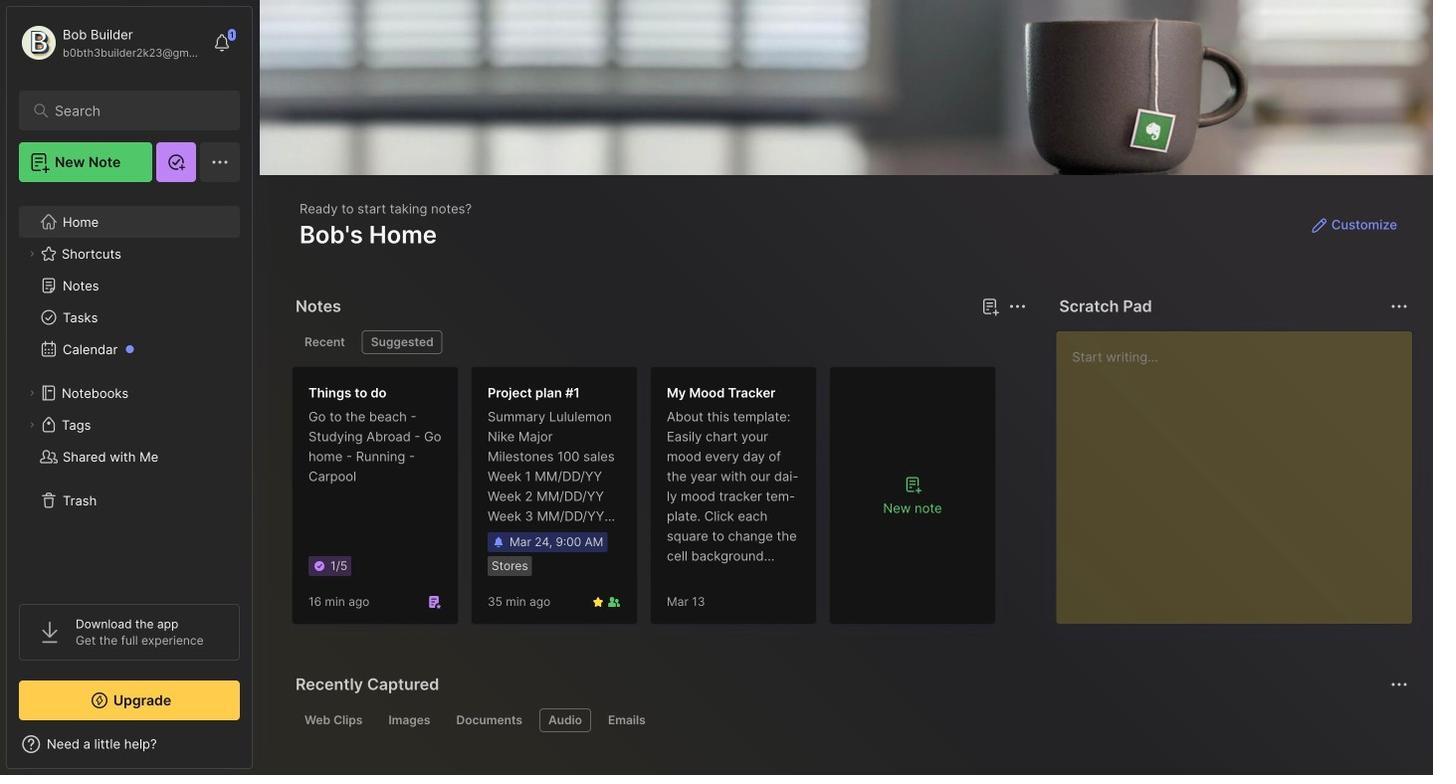 Task type: locate. For each thing, give the bounding box(es) containing it.
0 vertical spatial tab list
[[296, 330, 1024, 354]]

1 more actions field from the left
[[1004, 293, 1031, 320]]

None search field
[[55, 99, 213, 122]]

More actions field
[[1004, 293, 1031, 320], [1385, 293, 1413, 320]]

click to collapse image
[[251, 739, 266, 762]]

Start writing… text field
[[1072, 331, 1411, 608]]

1 vertical spatial tab list
[[296, 709, 1405, 733]]

1 horizontal spatial more actions field
[[1385, 293, 1413, 320]]

Search text field
[[55, 102, 213, 120]]

row group
[[292, 366, 1008, 637]]

tab list
[[296, 330, 1024, 354], [296, 709, 1405, 733]]

tree
[[7, 194, 252, 586]]

0 horizontal spatial more actions field
[[1004, 293, 1031, 320]]

tab
[[296, 330, 354, 354], [362, 330, 443, 354], [296, 709, 372, 733], [380, 709, 439, 733], [447, 709, 531, 733], [539, 709, 591, 733], [599, 709, 655, 733]]

more actions image
[[1387, 295, 1411, 319]]

expand tags image
[[26, 419, 38, 431]]



Task type: describe. For each thing, give the bounding box(es) containing it.
Account field
[[19, 23, 203, 63]]

expand notebooks image
[[26, 387, 38, 399]]

2 more actions field from the left
[[1385, 293, 1413, 320]]

WHAT'S NEW field
[[7, 729, 252, 760]]

more actions image
[[1006, 295, 1029, 319]]

none search field inside main element
[[55, 99, 213, 122]]

main element
[[0, 0, 259, 775]]

tree inside main element
[[7, 194, 252, 586]]

2 tab list from the top
[[296, 709, 1405, 733]]

1 tab list from the top
[[296, 330, 1024, 354]]



Task type: vqa. For each thing, say whether or not it's contained in the screenshot.
second More actions Image from the left
yes



